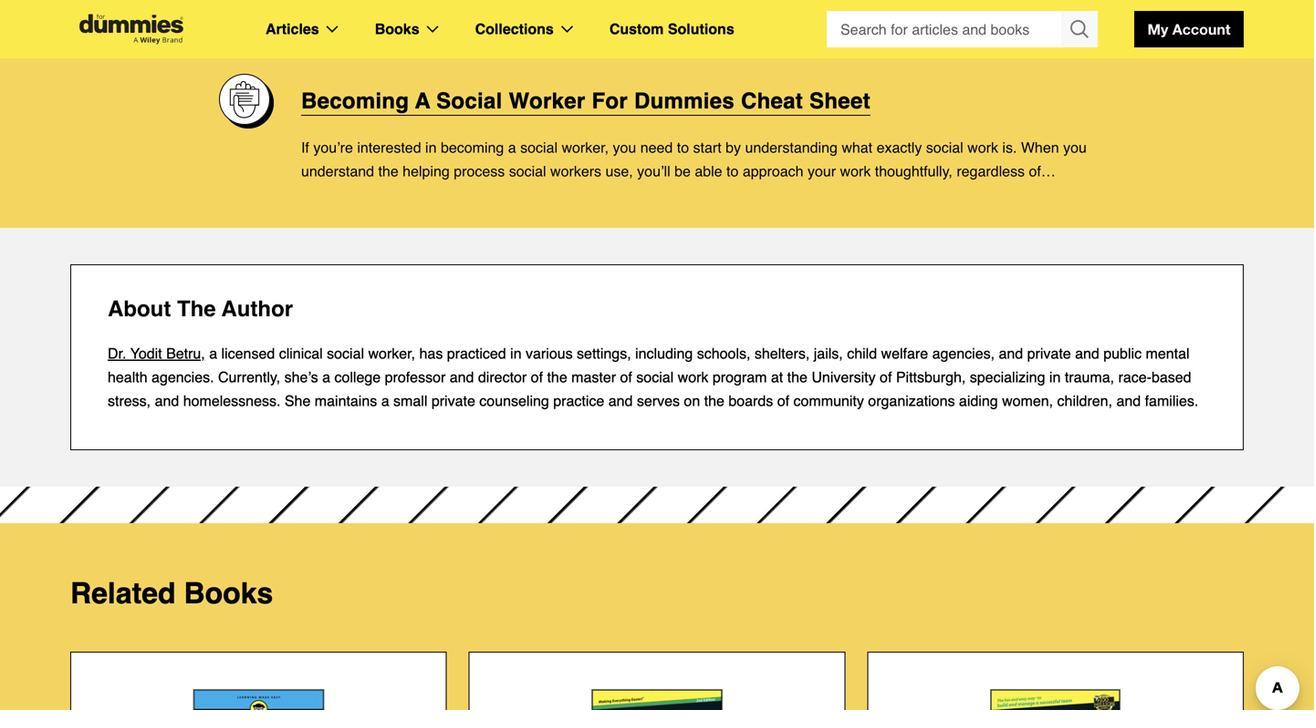 Task type: describe. For each thing, give the bounding box(es) containing it.
health
[[108, 369, 147, 386]]

work
[[678, 369, 709, 386]]

of down various
[[531, 369, 543, 386]]

open collections list image
[[561, 26, 573, 33]]

0 horizontal spatial books
[[184, 577, 273, 611]]

of down at
[[777, 393, 789, 410]]

my
[[1148, 21, 1168, 38]]

child
[[847, 346, 877, 362]]

becoming
[[301, 89, 409, 114]]

sheet
[[809, 89, 870, 114]]

logo image
[[70, 14, 193, 44]]

about
[[108, 297, 171, 322]]

currently,
[[218, 369, 280, 386]]

women,
[[1002, 393, 1053, 410]]

jails,
[[814, 346, 843, 362]]

becoming a social worker for dummies cheat sheet link
[[301, 87, 870, 116]]

specializing
[[970, 369, 1045, 386]]

2 horizontal spatial the
[[787, 369, 808, 386]]

settings,
[[577, 346, 631, 362]]

1 horizontal spatial in
[[1049, 369, 1061, 386]]

0 vertical spatial books
[[375, 21, 419, 37]]

1 horizontal spatial social
[[636, 369, 674, 386]]

yodit
[[130, 346, 162, 362]]

custom solutions
[[609, 21, 734, 37]]

open article categories image
[[326, 26, 338, 33]]

mental
[[1146, 346, 1190, 362]]

university
[[812, 369, 876, 386]]

various
[[526, 346, 573, 362]]

maintains
[[315, 393, 377, 410]]

and down race-
[[1116, 393, 1141, 410]]

author
[[222, 297, 293, 322]]

she
[[285, 393, 311, 410]]

community
[[793, 393, 864, 410]]

college
[[334, 369, 381, 386]]

public
[[1104, 346, 1142, 362]]

and up the trauma,
[[1075, 346, 1099, 362]]

related books
[[70, 577, 273, 611]]

worker,
[[368, 346, 415, 362]]

of down welfare
[[880, 369, 892, 386]]

dr.
[[108, 346, 126, 362]]

race-
[[1118, 369, 1152, 386]]

a right she's on the left of the page
[[322, 369, 330, 386]]

schools,
[[697, 346, 750, 362]]

cheat
[[741, 89, 803, 114]]

boards
[[729, 393, 773, 410]]

open book categories image
[[427, 26, 439, 33]]

program
[[713, 369, 767, 386]]

she's
[[284, 369, 318, 386]]

1 horizontal spatial the
[[704, 393, 724, 410]]



Task type: vqa. For each thing, say whether or not it's contained in the screenshot.
work
yes



Task type: locate. For each thing, give the bounding box(es) containing it.
1 horizontal spatial books
[[375, 21, 419, 37]]

worker
[[509, 89, 585, 114]]

agencies,
[[932, 346, 995, 362]]

about the author
[[108, 297, 293, 322]]

1 vertical spatial books
[[184, 577, 273, 611]]

account
[[1172, 21, 1231, 38]]

books
[[375, 21, 419, 37], [184, 577, 273, 611]]

close this dialog image
[[1287, 637, 1305, 655]]

solutions
[[668, 21, 734, 37]]

based
[[1152, 369, 1191, 386]]

professor
[[385, 369, 446, 386]]

dummies
[[634, 89, 735, 114]]

a
[[415, 89, 430, 114], [209, 346, 217, 362], [322, 369, 330, 386], [381, 393, 389, 410]]

agencies.
[[152, 369, 214, 386]]

social
[[436, 89, 502, 114]]

dr. yodit betru, link
[[108, 346, 205, 362]]

the down various
[[547, 369, 567, 386]]

on
[[684, 393, 700, 410]]

a left the social
[[415, 89, 430, 114]]

shelters,
[[755, 346, 810, 362]]

practiced
[[447, 346, 506, 362]]

trauma,
[[1065, 369, 1114, 386]]

1 vertical spatial social
[[636, 369, 674, 386]]

dr. yodit betru,
[[108, 346, 205, 362]]

organizations
[[868, 393, 955, 410]]

and down practiced
[[450, 369, 474, 386]]

articles
[[266, 21, 319, 37]]

for
[[592, 89, 628, 114]]

of
[[531, 369, 543, 386], [620, 369, 632, 386], [880, 369, 892, 386], [777, 393, 789, 410]]

the right at
[[787, 369, 808, 386]]

0 horizontal spatial the
[[547, 369, 567, 386]]

in up director
[[510, 346, 522, 362]]

private right small at the left of the page
[[431, 393, 475, 410]]

in
[[510, 346, 522, 362], [1049, 369, 1061, 386]]

0 horizontal spatial social
[[327, 346, 364, 362]]

families.
[[1145, 393, 1198, 410]]

a right betru,
[[209, 346, 217, 362]]

collections
[[475, 21, 554, 37]]

small
[[393, 393, 427, 410]]

homelessness.
[[183, 393, 281, 410]]

and up specializing
[[999, 346, 1023, 362]]

has
[[419, 346, 443, 362]]

0 vertical spatial social
[[327, 346, 364, 362]]

including
[[635, 346, 693, 362]]

becoming a social worker for dummies cheat sheet
[[301, 89, 870, 114]]

group
[[827, 11, 1098, 47]]

master
[[571, 369, 616, 386]]

the right on
[[704, 393, 724, 410]]

private up the trauma,
[[1027, 346, 1071, 362]]

betru,
[[166, 346, 205, 362]]

a inside becoming a social worker for dummies cheat sheet link
[[415, 89, 430, 114]]

a left small at the left of the page
[[381, 393, 389, 410]]

1 vertical spatial private
[[431, 393, 475, 410]]

1 horizontal spatial private
[[1027, 346, 1071, 362]]

social
[[327, 346, 364, 362], [636, 369, 674, 386]]

and down master
[[608, 393, 633, 410]]

0 horizontal spatial in
[[510, 346, 522, 362]]

at
[[771, 369, 783, 386]]

children,
[[1057, 393, 1112, 410]]

stress,
[[108, 393, 151, 410]]

serves
[[637, 393, 680, 410]]

the
[[177, 297, 216, 322]]

0 horizontal spatial private
[[431, 393, 475, 410]]

and
[[999, 346, 1023, 362], [1075, 346, 1099, 362], [450, 369, 474, 386], [155, 393, 179, 410], [608, 393, 633, 410], [1116, 393, 1141, 410]]

aiding
[[959, 393, 998, 410]]

social up college
[[327, 346, 364, 362]]

custom solutions link
[[609, 17, 734, 41]]

related
[[70, 577, 176, 611]]

pittsburgh,
[[896, 369, 966, 386]]

1 vertical spatial in
[[1049, 369, 1061, 386]]

clinical
[[279, 346, 323, 362]]

practice
[[553, 393, 604, 410]]

custom
[[609, 21, 664, 37]]

the
[[547, 369, 567, 386], [787, 369, 808, 386], [704, 393, 724, 410]]

0 vertical spatial private
[[1027, 346, 1071, 362]]

Search for articles and books text field
[[827, 11, 1063, 47]]

of right master
[[620, 369, 632, 386]]

director
[[478, 369, 527, 386]]

a licensed clinical social worker, has practiced in various settings, including schools, shelters, jails, child welfare agencies, and private and public mental health agencies. currently, she's a college professor and director of the master of social work program at the university of pittsburgh, specializing in trauma, race-based stress, and homelessness. she maintains a small private counseling practice and serves on the boards of community organizations aiding women, children, and families.
[[108, 346, 1198, 410]]

0 vertical spatial in
[[510, 346, 522, 362]]

licensed
[[221, 346, 275, 362]]

welfare
[[881, 346, 928, 362]]

in left the trauma,
[[1049, 369, 1061, 386]]

my account link
[[1134, 11, 1244, 47]]

social up serves
[[636, 369, 674, 386]]

and down agencies.
[[155, 393, 179, 410]]

counseling
[[479, 393, 549, 410]]

private
[[1027, 346, 1071, 362], [431, 393, 475, 410]]

my account
[[1148, 21, 1231, 38]]



